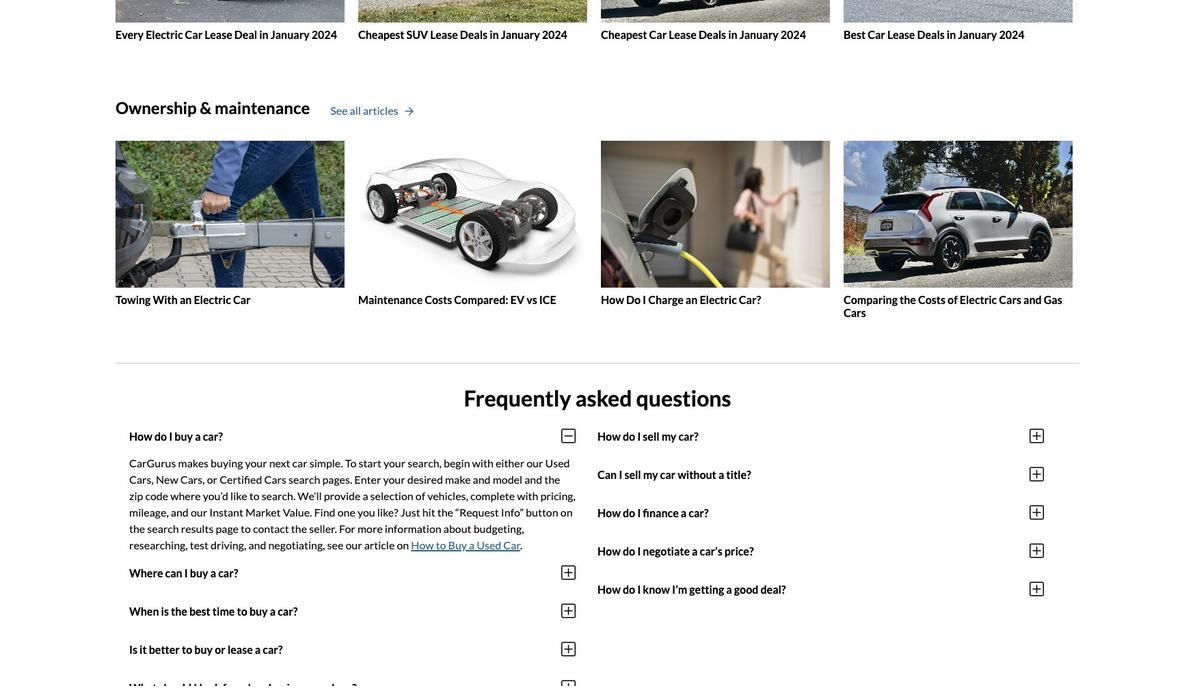 Task type: locate. For each thing, give the bounding box(es) containing it.
0 vertical spatial on
[[561, 506, 573, 519]]

plus square image for is it better to buy or lease a car?
[[561, 642, 576, 658]]

or inside cargurus makes buying your next car simple. to start your search, begin with either our used cars, new cars, or certified cars search pages. enter your desired make and model and the zip code where you'd like to search. we'll provide a selection of vehicles, complete with pricing, mileage, and our instant market value. find one you like? just hit the "request info" button on the search results page to contact the seller. for more information about budgeting, researching, test driving, and negotiating, see our article on
[[207, 473, 218, 486]]

ownership
[[116, 98, 197, 117]]

time
[[213, 605, 235, 618]]

a up makes
[[195, 430, 201, 443]]

2 horizontal spatial our
[[527, 457, 543, 470]]

january
[[271, 28, 310, 41], [501, 28, 540, 41], [740, 28, 779, 41], [958, 28, 997, 41]]

how inside 'how do i finance a car?' "dropdown button"
[[598, 507, 621, 520]]

good
[[734, 583, 759, 596]]

1 costs from the left
[[425, 293, 452, 306]]

search up we'll
[[289, 473, 320, 486]]

2024 for best car lease deals in january 2024
[[999, 28, 1025, 41]]

ev
[[511, 293, 525, 306]]

and right model
[[525, 473, 542, 486]]

1 vertical spatial my
[[643, 468, 658, 481]]

1 horizontal spatial costs
[[918, 293, 946, 306]]

0 vertical spatial my
[[662, 430, 677, 443]]

my down how do i sell my car?
[[643, 468, 658, 481]]

0 vertical spatial of
[[948, 293, 958, 306]]

lease inside cheapest suv lease deals in january 2024 link
[[430, 28, 458, 41]]

1 deals from the left
[[460, 28, 488, 41]]

0 horizontal spatial my
[[643, 468, 658, 481]]

1 horizontal spatial cars,
[[180, 473, 205, 486]]

buy left lease
[[194, 643, 213, 656]]

how down information
[[411, 539, 434, 552]]

in right deal
[[259, 28, 268, 41]]

and inside comparing the costs of electric cars and gas cars
[[1024, 293, 1042, 306]]

is it better to buy or lease a car?
[[129, 643, 283, 656]]

how for how do i buy a car?
[[129, 430, 152, 443]]

your right start
[[384, 457, 406, 470]]

i inside dropdown button
[[637, 545, 641, 558]]

how down the can
[[598, 507, 621, 520]]

2 vertical spatial our
[[346, 539, 362, 552]]

0 vertical spatial used
[[545, 457, 570, 470]]

car? right lease
[[263, 643, 283, 656]]

i right can
[[184, 567, 188, 580]]

with up 'button'
[[517, 490, 538, 503]]

plus square image
[[1030, 428, 1044, 445], [1030, 467, 1044, 483], [1030, 543, 1044, 560], [561, 565, 576, 581], [561, 603, 576, 620]]

2 2024 from the left
[[542, 28, 567, 41]]

complete
[[470, 490, 515, 503]]

model
[[493, 473, 523, 486]]

towing with an electric car image
[[116, 141, 345, 288]]

january for cheapest car lease deals in january 2024
[[740, 28, 779, 41]]

0 horizontal spatial sell
[[625, 468, 641, 481]]

and left gas
[[1024, 293, 1042, 306]]

towing with an electric car link
[[116, 141, 345, 306]]

the up pricing,
[[544, 473, 560, 486]]

2 an from the left
[[686, 293, 698, 306]]

deals for cheapest car lease deals in january 2024
[[699, 28, 726, 41]]

0 horizontal spatial of
[[416, 490, 425, 503]]

0 vertical spatial or
[[207, 473, 218, 486]]

our right either
[[527, 457, 543, 470]]

car? for where can i buy a car?
[[218, 567, 238, 580]]

do down asked
[[623, 430, 635, 443]]

1 vertical spatial of
[[416, 490, 425, 503]]

a right lease
[[255, 643, 261, 656]]

how
[[601, 293, 624, 306], [129, 430, 152, 443], [598, 430, 621, 443], [598, 507, 621, 520], [411, 539, 434, 552], [598, 545, 621, 558], [598, 583, 621, 596]]

1 vertical spatial used
[[477, 539, 501, 552]]

the right the is
[[171, 605, 187, 618]]

i up cargurus on the bottom left of page
[[169, 430, 173, 443]]

2 cars, from the left
[[180, 473, 205, 486]]

my up can i sell my car without a title?
[[662, 430, 677, 443]]

1 horizontal spatial car
[[660, 468, 676, 481]]

cars inside cargurus makes buying your next car simple. to start your search, begin with either our used cars, new cars, or certified cars search pages. enter your desired make and model and the zip code where you'd like to search. we'll provide a selection of vehicles, complete with pricing, mileage, and our instant market value. find one you like? just hit the "request info" button on the search results page to contact the seller. for more information about budgeting, researching, test driving, and negotiating, see our article on
[[264, 473, 287, 486]]

on down information
[[397, 539, 409, 552]]

plus square image inside when is the best time to buy a car? dropdown button
[[561, 603, 576, 620]]

or left lease
[[215, 643, 226, 656]]

deals down cheapest suv lease deals in january 2024 image
[[460, 28, 488, 41]]

4 in from the left
[[947, 28, 956, 41]]

search up researching,
[[147, 523, 179, 536]]

frequently
[[464, 385, 571, 412]]

how up the can
[[598, 430, 621, 443]]

3 in from the left
[[728, 28, 738, 41]]

3 2024 from the left
[[781, 28, 806, 41]]

you'd
[[203, 490, 228, 503]]

how inside how do i know i'm getting a good deal? dropdown button
[[598, 583, 621, 596]]

is
[[129, 643, 137, 656]]

plus square image for when is the best time to buy a car?
[[561, 603, 576, 620]]

plus square image for how do i sell my car?
[[1030, 428, 1044, 445]]

charge
[[648, 293, 684, 306]]

a inside cargurus makes buying your next car simple. to start your search, begin with either our used cars, new cars, or certified cars search pages. enter your desired make and model and the zip code where you'd like to search. we'll provide a selection of vehicles, complete with pricing, mileage, and our instant market value. find one you like? just hit the "request info" button on the search results page to contact the seller. for more information about budgeting, researching, test driving, and negotiating, see our article on
[[363, 490, 368, 503]]

cheapest for cheapest suv lease deals in january 2024
[[358, 28, 405, 41]]

how inside "how do i negotiate a car's price?" dropdown button
[[598, 545, 621, 558]]

on
[[561, 506, 573, 519], [397, 539, 409, 552]]

i up can i sell my car without a title?
[[637, 430, 641, 443]]

2024 inside "link"
[[999, 28, 1025, 41]]

car? inside when is the best time to buy a car? dropdown button
[[278, 605, 298, 618]]

car? down questions
[[679, 430, 699, 443]]

with right begin
[[472, 457, 494, 470]]

is
[[161, 605, 169, 618]]

january down the best car lease deals in january 2024 image
[[958, 28, 997, 41]]

car right the "next"
[[292, 457, 307, 470]]

our down for
[[346, 539, 362, 552]]

do left 'finance'
[[623, 507, 635, 520]]

car? down driving,
[[218, 567, 238, 580]]

do inside dropdown button
[[623, 545, 635, 558]]

used down minus square image
[[545, 457, 570, 470]]

sell up can i sell my car without a title?
[[643, 430, 660, 443]]

every electric car lease deal in january 2024
[[116, 28, 337, 41]]

do left negotiate
[[623, 545, 635, 558]]

i left 'finance'
[[637, 507, 641, 520]]

how left negotiate
[[598, 545, 621, 558]]

1 vertical spatial or
[[215, 643, 226, 656]]

4 lease from the left
[[888, 28, 915, 41]]

can
[[598, 468, 617, 481]]

1 cheapest from the left
[[358, 28, 405, 41]]

buying
[[211, 457, 243, 470]]

car? inside how do i buy a car? dropdown button
[[203, 430, 223, 443]]

best car lease deals in january 2024 image
[[844, 0, 1073, 23]]

2 cheapest from the left
[[601, 28, 647, 41]]

2024 for cheapest suv lease deals in january 2024
[[542, 28, 567, 41]]

1 vertical spatial on
[[397, 539, 409, 552]]

i inside "dropdown button"
[[637, 507, 641, 520]]

1 lease from the left
[[205, 28, 232, 41]]

2 lease from the left
[[430, 28, 458, 41]]

january for best car lease deals in january 2024
[[958, 28, 997, 41]]

car? for how do i sell my car?
[[679, 430, 699, 443]]

of inside comparing the costs of electric cars and gas cars
[[948, 293, 958, 306]]

0 vertical spatial search
[[289, 473, 320, 486]]

i for how do i sell my car?
[[637, 430, 641, 443]]

do left know
[[623, 583, 635, 596]]

car? inside "where can i buy a car?" dropdown button
[[218, 567, 238, 580]]

4 2024 from the left
[[999, 28, 1025, 41]]

your
[[245, 457, 267, 470], [384, 457, 406, 470], [383, 473, 405, 486]]

an
[[180, 293, 192, 306], [686, 293, 698, 306]]

maintenance costs compared: ev vs ice image
[[358, 141, 587, 288]]

is it better to buy or lease a car? button
[[129, 631, 576, 669]]

lease for best car lease deals in january 2024
[[888, 28, 915, 41]]

how inside how do i buy a car? dropdown button
[[129, 430, 152, 443]]

towing
[[116, 293, 151, 306]]

how do i know i'm getting a good deal? button
[[598, 571, 1044, 609]]

plus square image inside how do i sell my car? dropdown button
[[1030, 428, 1044, 445]]

buy right can
[[190, 567, 208, 580]]

market
[[246, 506, 281, 519]]

an right charge
[[686, 293, 698, 306]]

deals for best car lease deals in january 2024
[[917, 28, 945, 41]]

when is the best time to buy a car?
[[129, 605, 298, 618]]

cheapest car lease deals in january 2024
[[601, 28, 806, 41]]

0 horizontal spatial deals
[[460, 28, 488, 41]]

a up the you
[[363, 490, 368, 503]]

3 january from the left
[[740, 28, 779, 41]]

i for how do i finance a car?
[[637, 507, 641, 520]]

cars up the search.
[[264, 473, 287, 486]]

car inside "link"
[[868, 28, 885, 41]]

used down budgeting,
[[477, 539, 501, 552]]

car? inside how do i sell my car? dropdown button
[[679, 430, 699, 443]]

0 horizontal spatial cars
[[264, 473, 287, 486]]

how left do
[[601, 293, 624, 306]]

0 horizontal spatial an
[[180, 293, 192, 306]]

more
[[358, 523, 383, 536]]

0 horizontal spatial search
[[147, 523, 179, 536]]

you
[[358, 506, 375, 519]]

about
[[444, 523, 472, 536]]

to right time at the left of page
[[237, 605, 247, 618]]

plus square image inside "how do i negotiate a car's price?" dropdown button
[[1030, 543, 1044, 560]]

vehicles,
[[428, 490, 468, 503]]

i
[[643, 293, 646, 306], [169, 430, 173, 443], [637, 430, 641, 443], [619, 468, 623, 481], [637, 507, 641, 520], [637, 545, 641, 558], [184, 567, 188, 580], [637, 583, 641, 596]]

1 2024 from the left
[[312, 28, 337, 41]]

plus square image
[[1030, 505, 1044, 521], [1030, 581, 1044, 598], [561, 642, 576, 658], [561, 680, 576, 687]]

january right deal
[[271, 28, 310, 41]]

in
[[259, 28, 268, 41], [490, 28, 499, 41], [728, 28, 738, 41], [947, 28, 956, 41]]

my
[[662, 430, 677, 443], [643, 468, 658, 481]]

negotiating,
[[268, 539, 325, 552]]

in down cheapest suv lease deals in january 2024 image
[[490, 28, 499, 41]]

either
[[496, 457, 525, 470]]

search.
[[262, 490, 296, 503]]

1 horizontal spatial deals
[[699, 28, 726, 41]]

with
[[472, 457, 494, 470], [517, 490, 538, 503]]

we'll
[[298, 490, 322, 503]]

in for cheapest suv lease deals in january 2024
[[490, 28, 499, 41]]

1 horizontal spatial our
[[346, 539, 362, 552]]

4 january from the left
[[958, 28, 997, 41]]

lease for cheapest car lease deals in january 2024
[[669, 28, 697, 41]]

do
[[154, 430, 167, 443], [623, 430, 635, 443], [623, 507, 635, 520], [623, 545, 635, 558], [623, 583, 635, 596]]

deals inside "link"
[[917, 28, 945, 41]]

2 january from the left
[[501, 28, 540, 41]]

i right do
[[643, 293, 646, 306]]

how for how do i negotiate a car's price?
[[598, 545, 621, 558]]

plus square image inside how do i know i'm getting a good deal? dropdown button
[[1030, 581, 1044, 598]]

0 horizontal spatial used
[[477, 539, 501, 552]]

best car lease deals in january 2024 link
[[844, 0, 1073, 41]]

lease inside best car lease deals in january 2024 "link"
[[888, 28, 915, 41]]

results
[[181, 523, 214, 536]]

car? up buying
[[203, 430, 223, 443]]

plus square image for how do i know i'm getting a good deal?
[[1030, 581, 1044, 598]]

ice
[[539, 293, 556, 306]]

1 horizontal spatial used
[[545, 457, 570, 470]]

our
[[527, 457, 543, 470], [191, 506, 207, 519], [346, 539, 362, 552]]

to right better on the bottom
[[182, 643, 192, 656]]

in for cheapest car lease deals in january 2024
[[728, 28, 738, 41]]

plus square image inside "can i sell my car without a title?" dropdown button
[[1030, 467, 1044, 483]]

i left know
[[637, 583, 641, 596]]

maintenance
[[215, 98, 310, 117]]

of inside cargurus makes buying your next car simple. to start your search, begin with either our used cars, new cars, or certified cars search pages. enter your desired make and model and the zip code where you'd like to search. we'll provide a selection of vehicles, complete with pricing, mileage, and our instant market value. find one you like? just hit the "request info" button on the search results page to contact the seller. for more information about budgeting, researching, test driving, and negotiating, see our article on
[[416, 490, 425, 503]]

3 deals from the left
[[917, 28, 945, 41]]

to
[[249, 490, 260, 503], [241, 523, 251, 536], [436, 539, 446, 552], [237, 605, 247, 618], [182, 643, 192, 656]]

a right 'finance'
[[681, 507, 687, 520]]

0 horizontal spatial costs
[[425, 293, 452, 306]]

costs right comparing
[[918, 293, 946, 306]]

car? right 'finance'
[[689, 507, 709, 520]]

lease right best
[[888, 28, 915, 41]]

an right with
[[180, 293, 192, 306]]

seller.
[[309, 523, 337, 536]]

1 horizontal spatial an
[[686, 293, 698, 306]]

0 horizontal spatial on
[[397, 539, 409, 552]]

buy
[[175, 430, 193, 443], [190, 567, 208, 580], [250, 605, 268, 618], [194, 643, 213, 656]]

lease inside cheapest car lease deals in january 2024 link
[[669, 28, 697, 41]]

i for how do i know i'm getting a good deal?
[[637, 583, 641, 596]]

in down cheapest car lease deals in january 2024 image
[[728, 28, 738, 41]]

1 horizontal spatial cheapest
[[601, 28, 647, 41]]

0 horizontal spatial cars,
[[129, 473, 154, 486]]

or inside dropdown button
[[215, 643, 226, 656]]

plus square image inside 'how do i finance a car?' "dropdown button"
[[1030, 505, 1044, 521]]

do for buy
[[154, 430, 167, 443]]

of
[[948, 293, 958, 306], [416, 490, 425, 503]]

every
[[116, 28, 144, 41]]

costs left compared:
[[425, 293, 452, 306]]

finance
[[643, 507, 679, 520]]

deals down cheapest car lease deals in january 2024 image
[[699, 28, 726, 41]]

1 horizontal spatial sell
[[643, 430, 660, 443]]

how inside how do i charge an electric car? link
[[601, 293, 624, 306]]

cars left gas
[[999, 293, 1022, 306]]

in down the best car lease deals in january 2024 image
[[947, 28, 956, 41]]

deals down the best car lease deals in january 2024 image
[[917, 28, 945, 41]]

cheapest car lease deals in january 2024 image
[[601, 0, 830, 23]]

electric inside comparing the costs of electric cars and gas cars
[[960, 293, 997, 306]]

buy right time at the left of page
[[250, 605, 268, 618]]

january inside "link"
[[958, 28, 997, 41]]

0 horizontal spatial cheapest
[[358, 28, 405, 41]]

how inside how do i sell my car? dropdown button
[[598, 430, 621, 443]]

0 horizontal spatial with
[[472, 457, 494, 470]]

a right buy
[[469, 539, 475, 552]]

2 deals from the left
[[699, 28, 726, 41]]

2 costs from the left
[[918, 293, 946, 306]]

cars, down makes
[[180, 473, 205, 486]]

plus square image for how do i negotiate a car's price?
[[1030, 543, 1044, 560]]

cheapest suv lease deals in january 2024 image
[[358, 0, 587, 23]]

the right comparing
[[900, 293, 916, 306]]

1 vertical spatial our
[[191, 506, 207, 519]]

how to buy a used car .
[[411, 539, 523, 552]]

car? right time at the left of page
[[278, 605, 298, 618]]

simple.
[[310, 457, 343, 470]]

getting
[[689, 583, 724, 596]]

search,
[[408, 457, 442, 470]]

do up cargurus on the bottom left of page
[[154, 430, 167, 443]]

car left without
[[660, 468, 676, 481]]

costs inside comparing the costs of electric cars and gas cars
[[918, 293, 946, 306]]

how up cargurus on the bottom left of page
[[129, 430, 152, 443]]

in inside "link"
[[947, 28, 956, 41]]

1 vertical spatial sell
[[625, 468, 641, 481]]

1 horizontal spatial of
[[948, 293, 958, 306]]

next
[[269, 457, 290, 470]]

desired
[[407, 473, 443, 486]]

cars,
[[129, 473, 154, 486], [180, 473, 205, 486]]

best
[[844, 28, 866, 41]]

like
[[231, 490, 247, 503]]

0 horizontal spatial car
[[292, 457, 307, 470]]

in for best car lease deals in january 2024
[[947, 28, 956, 41]]

sell right the can
[[625, 468, 641, 481]]

lease right suv
[[430, 28, 458, 41]]

our up results
[[191, 506, 207, 519]]

1 vertical spatial search
[[147, 523, 179, 536]]

plus square image inside "where can i buy a car?" dropdown button
[[561, 565, 576, 581]]

compared:
[[454, 293, 508, 306]]

car
[[292, 457, 307, 470], [660, 468, 676, 481]]

car? inside 'how do i finance a car?' "dropdown button"
[[689, 507, 709, 520]]

january down cheapest suv lease deals in january 2024 image
[[501, 28, 540, 41]]

plus square image inside is it better to buy or lease a car? dropdown button
[[561, 642, 576, 658]]

enter
[[354, 473, 381, 486]]

lease inside every electric car lease deal in january 2024 link
[[205, 28, 232, 41]]

cargurus
[[129, 457, 176, 470]]

lease down the every electric car lease deal in january 2024 image
[[205, 28, 232, 41]]

to inside dropdown button
[[237, 605, 247, 618]]

cars, up zip
[[129, 473, 154, 486]]

a right time at the left of page
[[270, 605, 276, 618]]

ownership & maintenance
[[116, 98, 310, 117]]

the inside dropdown button
[[171, 605, 187, 618]]

car?
[[203, 430, 223, 443], [679, 430, 699, 443], [689, 507, 709, 520], [218, 567, 238, 580], [278, 605, 298, 618], [263, 643, 283, 656]]

one
[[338, 506, 355, 519]]

2 horizontal spatial deals
[[917, 28, 945, 41]]

do inside "dropdown button"
[[623, 507, 635, 520]]

on down pricing,
[[561, 506, 573, 519]]

january down cheapest car lease deals in january 2024 image
[[740, 28, 779, 41]]

cars
[[999, 293, 1022, 306], [844, 306, 866, 319], [264, 473, 287, 486]]

without
[[678, 468, 717, 481]]

lease down cheapest car lease deals in january 2024 image
[[669, 28, 697, 41]]

cars down comparing
[[844, 306, 866, 319]]

3 lease from the left
[[669, 28, 697, 41]]

1 vertical spatial with
[[517, 490, 538, 503]]

2 in from the left
[[490, 28, 499, 41]]

how left know
[[598, 583, 621, 596]]



Task type: describe. For each thing, give the bounding box(es) containing it.
car's
[[700, 545, 723, 558]]

test
[[190, 539, 209, 552]]

1 in from the left
[[259, 28, 268, 41]]

to right page
[[241, 523, 251, 536]]

the down mileage,
[[129, 523, 145, 536]]

can
[[165, 567, 182, 580]]

when
[[129, 605, 159, 618]]

your up selection
[[383, 473, 405, 486]]

the down value.
[[291, 523, 307, 536]]

i right the can
[[619, 468, 623, 481]]

plus square image for how do i finance a car?
[[1030, 505, 1044, 521]]

know
[[643, 583, 670, 596]]

minus square image
[[561, 428, 576, 445]]

0 horizontal spatial our
[[191, 506, 207, 519]]

where can i buy a car?
[[129, 567, 238, 580]]

how do i sell my car? button
[[598, 417, 1044, 456]]

how do i charge an electric car? image
[[601, 141, 830, 288]]

maintenance
[[358, 293, 423, 306]]

towing with an electric car
[[116, 293, 251, 306]]

zip
[[129, 490, 143, 503]]

how for how do i charge an electric car?
[[601, 293, 624, 306]]

do for know
[[623, 583, 635, 596]]

i for how do i buy a car?
[[169, 430, 173, 443]]

1 horizontal spatial on
[[561, 506, 573, 519]]

lease
[[228, 643, 253, 656]]

articles
[[363, 104, 398, 117]]

provide
[[324, 490, 361, 503]]

"request
[[455, 506, 499, 519]]

info"
[[501, 506, 524, 519]]

can i sell my car without a title?
[[598, 468, 751, 481]]

plus square image for can i sell my car without a title?
[[1030, 467, 1044, 483]]

1 horizontal spatial search
[[289, 473, 320, 486]]

i'm
[[672, 583, 687, 596]]

how do i negotiate a car's price? button
[[598, 532, 1044, 571]]

instant
[[209, 506, 243, 519]]

i for how do i charge an electric car?
[[643, 293, 646, 306]]

your up certified
[[245, 457, 267, 470]]

buy up makes
[[175, 430, 193, 443]]

make
[[445, 473, 471, 486]]

cheapest for cheapest car lease deals in january 2024
[[601, 28, 647, 41]]

arrow right image
[[405, 107, 414, 116]]

see all articles link
[[330, 103, 414, 119]]

how for how do i know i'm getting a good deal?
[[598, 583, 621, 596]]

the right hit on the bottom of the page
[[437, 506, 453, 519]]

to
[[345, 457, 357, 470]]

1 horizontal spatial cars
[[844, 306, 866, 319]]

1 cars, from the left
[[129, 473, 154, 486]]

best
[[189, 605, 210, 618]]

vs
[[527, 293, 537, 306]]

begin
[[444, 457, 470, 470]]

gas
[[1044, 293, 1062, 306]]

1 an from the left
[[180, 293, 192, 306]]

makes
[[178, 457, 209, 470]]

i for how do i negotiate a car's price?
[[637, 545, 641, 558]]

car? for how do i finance a car?
[[689, 507, 709, 520]]

start
[[359, 457, 382, 470]]

like?
[[377, 506, 398, 519]]

all
[[350, 104, 361, 117]]

comparing the costs of electric cars and gas cars
[[844, 293, 1062, 319]]

do for sell
[[623, 430, 635, 443]]

cargurus makes buying your next car simple. to start your search, begin with either our used cars, new cars, or certified cars search pages. enter your desired make and model and the zip code where you'd like to search. we'll provide a selection of vehicles, complete with pricing, mileage, and our instant market value. find one you like? just hit the "request info" button on the search results page to contact the seller. for more information about budgeting, researching, test driving, and negotiating, see our article on
[[129, 457, 576, 552]]

selection
[[370, 490, 414, 503]]

how do i charge an electric car? link
[[601, 141, 830, 306]]

new
[[156, 473, 178, 486]]

used inside cargurus makes buying your next car simple. to start your search, begin with either our used cars, new cars, or certified cars search pages. enter your desired make and model and the zip code where you'd like to search. we'll provide a selection of vehicles, complete with pricing, mileage, and our instant market value. find one you like? just hit the "request info" button on the search results page to contact the seller. for more information about budgeting, researching, test driving, and negotiating, see our article on
[[545, 457, 570, 470]]

see
[[327, 539, 343, 552]]

it
[[140, 643, 147, 656]]

2 horizontal spatial cars
[[999, 293, 1022, 306]]

see
[[330, 104, 348, 117]]

car?
[[739, 293, 761, 306]]

to inside dropdown button
[[182, 643, 192, 656]]

to left buy
[[436, 539, 446, 552]]

where
[[170, 490, 201, 503]]

buy
[[448, 539, 467, 552]]

certified
[[220, 473, 262, 486]]

to right like
[[249, 490, 260, 503]]

pages.
[[322, 473, 352, 486]]

a left good
[[726, 583, 732, 596]]

and down contact
[[249, 539, 266, 552]]

do
[[626, 293, 641, 306]]

questions
[[636, 385, 731, 412]]

can i sell my car without a title? button
[[598, 456, 1044, 494]]

every electric car lease deal in january 2024 image
[[116, 0, 345, 23]]

how do i know i'm getting a good deal?
[[598, 583, 786, 596]]

researching,
[[129, 539, 188, 552]]

a down driving,
[[210, 567, 216, 580]]

january for cheapest suv lease deals in january 2024
[[501, 28, 540, 41]]

how do i sell my car?
[[598, 430, 699, 443]]

title?
[[726, 468, 751, 481]]

comparing the costs of electric cars and gas cars link
[[844, 141, 1073, 319]]

just
[[401, 506, 420, 519]]

lease for cheapest suv lease deals in january 2024
[[430, 28, 458, 41]]

how do i negotiate a car's price?
[[598, 545, 754, 558]]

article
[[364, 539, 395, 552]]

car inside dropdown button
[[660, 468, 676, 481]]

car? for how do i buy a car?
[[203, 430, 223, 443]]

and down where at the left of page
[[171, 506, 189, 519]]

when is the best time to buy a car? button
[[129, 592, 576, 631]]

page
[[216, 523, 239, 536]]

plus square image for where can i buy a car?
[[561, 565, 576, 581]]

1 horizontal spatial my
[[662, 430, 677, 443]]

cheapest suv lease deals in january 2024
[[358, 28, 567, 41]]

car? inside is it better to buy or lease a car? dropdown button
[[263, 643, 283, 656]]

&
[[200, 98, 212, 117]]

information
[[385, 523, 442, 536]]

every electric car lease deal in january 2024 link
[[116, 0, 345, 41]]

and up the complete
[[473, 473, 491, 486]]

how for how do i sell my car?
[[598, 430, 621, 443]]

negotiate
[[643, 545, 690, 558]]

deals for cheapest suv lease deals in january 2024
[[460, 28, 488, 41]]

how do i finance a car? button
[[598, 494, 1044, 532]]

how do i finance a car?
[[598, 507, 709, 520]]

how for how do i finance a car?
[[598, 507, 621, 520]]

the inside comparing the costs of electric cars and gas cars
[[900, 293, 916, 306]]

code
[[145, 490, 168, 503]]

do for finance
[[623, 507, 635, 520]]

see all articles
[[330, 104, 398, 117]]

0 vertical spatial sell
[[643, 430, 660, 443]]

0 vertical spatial with
[[472, 457, 494, 470]]

2024 for cheapest car lease deals in january 2024
[[781, 28, 806, 41]]

0 vertical spatial our
[[527, 457, 543, 470]]

1 january from the left
[[271, 28, 310, 41]]

driving,
[[211, 539, 246, 552]]

buy inside dropdown button
[[194, 643, 213, 656]]

contact
[[253, 523, 289, 536]]

where can i buy a car? button
[[129, 554, 576, 592]]

value.
[[283, 506, 312, 519]]

find
[[314, 506, 335, 519]]

a left car's
[[692, 545, 698, 558]]

asked
[[576, 385, 632, 412]]

where
[[129, 567, 163, 580]]

i for where can i buy a car?
[[184, 567, 188, 580]]

car inside cargurus makes buying your next car simple. to start your search, begin with either our used cars, new cars, or certified cars search pages. enter your desired make and model and the zip code where you'd like to search. we'll provide a selection of vehicles, complete with pricing, mileage, and our instant market value. find one you like? just hit the "request info" button on the search results page to contact the seller. for more information about budgeting, researching, test driving, and negotiating, see our article on
[[292, 457, 307, 470]]

comparing
[[844, 293, 898, 306]]

comparing the costs of electric cars and gas cars image
[[844, 141, 1073, 288]]

how do i charge an electric car?
[[601, 293, 761, 306]]

a left title?
[[719, 468, 724, 481]]

how for how to buy a used car .
[[411, 539, 434, 552]]

a inside "dropdown button"
[[681, 507, 687, 520]]

1 horizontal spatial with
[[517, 490, 538, 503]]

do for negotiate
[[623, 545, 635, 558]]

hit
[[422, 506, 435, 519]]



Task type: vqa. For each thing, say whether or not it's contained in the screenshot.
Cars,
yes



